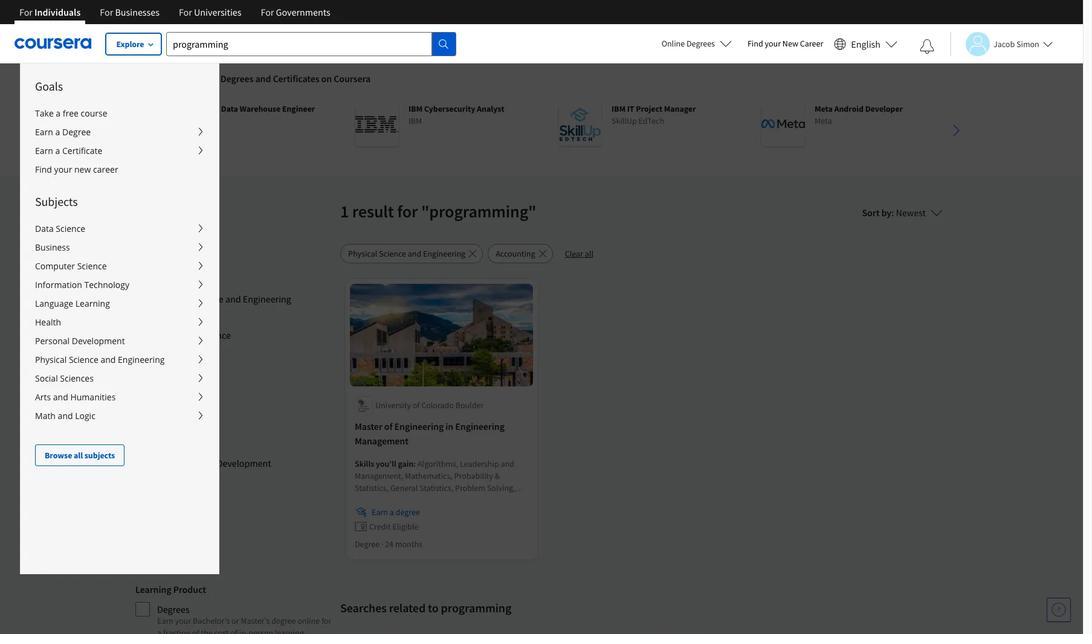 Task type: describe. For each thing, give the bounding box(es) containing it.
jacob
[[994, 38, 1015, 49]]

social
[[35, 373, 58, 384]]

by
[[881, 207, 891, 219]]

ibm for ibm cybersecurity analyst ibm
[[409, 103, 422, 114]]

physical science and engineering button
[[340, 244, 483, 263]]

your for new
[[54, 164, 72, 175]]

engineering inside button
[[423, 248, 465, 259]]

online degrees
[[662, 38, 715, 49]]

the
[[201, 628, 213, 635]]

physical inside button
[[348, 248, 377, 259]]

individuals
[[35, 6, 81, 18]]

find for find your new career
[[35, 164, 52, 175]]

for for governments
[[261, 6, 274, 18]]

career
[[800, 38, 823, 49]]

arts and humanities
[[35, 392, 116, 403]]

agile
[[157, 457, 177, 470]]

you'll
[[376, 459, 396, 470]]

all for clear
[[585, 248, 593, 259]]

arts and humanities button
[[21, 388, 219, 407]]

degree inside earn your bachelor's or master's degree online for a fraction of the cost of in-person learning.
[[271, 616, 296, 627]]

a for free
[[56, 108, 61, 119]]

in
[[446, 421, 453, 433]]

and inside arts and humanities dropdown button
[[53, 392, 68, 403]]

information technology
[[35, 279, 129, 291]]

master of engineering in engineering management link
[[355, 420, 528, 449]]

ibm for ibm data warehouse engineer ibm
[[205, 103, 219, 114]]

personal
[[35, 335, 70, 347]]

on
[[321, 73, 332, 85]]

100%
[[168, 73, 191, 85]]

manager
[[664, 103, 696, 114]]

meta image
[[761, 103, 805, 146]]

computer inside computer science popup button
[[35, 260, 75, 272]]

gain
[[398, 459, 414, 470]]

subjects
[[35, 194, 78, 209]]

cost
[[214, 628, 229, 635]]

explore for explore
[[116, 39, 144, 50]]

clear all
[[565, 248, 593, 259]]

months
[[395, 539, 422, 550]]

earn a degree
[[35, 126, 91, 138]]

earn a degree
[[372, 507, 420, 518]]

clear
[[565, 248, 583, 259]]

degree inside dropdown button
[[62, 126, 91, 138]]

0 horizontal spatial online
[[193, 73, 219, 85]]

1 meta from the top
[[815, 103, 833, 114]]

·
[[381, 539, 383, 550]]

find your new career link
[[21, 160, 219, 179]]

earn for earn a degree
[[372, 507, 388, 518]]

physical science and engineering button
[[21, 351, 219, 369]]

physical science and engineering inside popup button
[[35, 354, 165, 366]]

personal development
[[35, 335, 125, 347]]

management
[[355, 435, 408, 447]]

24
[[385, 539, 393, 550]]

new
[[74, 164, 91, 175]]

accounting button
[[488, 244, 553, 263]]

math and logic button
[[21, 407, 219, 425]]

"programming"
[[421, 201, 536, 222]]

logic
[[75, 410, 95, 422]]

data science inside data science dropdown button
[[35, 223, 85, 234]]

engineering inside popup button
[[118, 354, 165, 366]]

product
[[173, 584, 206, 596]]

subject group
[[135, 272, 333, 361]]

and inside math and logic dropdown button
[[58, 410, 73, 422]]

course
[[81, 108, 107, 119]]

computer science inside the subject group
[[157, 329, 231, 341]]

business button
[[21, 238, 219, 257]]

ibm data warehouse engineer ibm
[[205, 103, 315, 126]]

language learning
[[35, 298, 110, 309]]

1
[[340, 201, 349, 222]]

master
[[355, 421, 382, 433]]

engineer
[[282, 103, 315, 114]]

1 horizontal spatial credit
[[369, 522, 391, 533]]

data science button
[[21, 219, 219, 238]]

1 result for "programming"
[[340, 201, 536, 222]]

person
[[249, 628, 273, 635]]

What do you want to learn? text field
[[166, 32, 432, 56]]

software
[[179, 457, 215, 470]]

development inside skills group
[[217, 457, 271, 470]]

development inside dropdown button
[[72, 335, 125, 347]]

analyst
[[477, 103, 504, 114]]

coursera
[[334, 73, 370, 85]]

ibm cybersecurity analyst ibm
[[409, 103, 504, 126]]

information technology button
[[21, 276, 219, 294]]

businesses
[[115, 6, 160, 18]]

for for individuals
[[19, 6, 33, 18]]

your for bachelor's
[[175, 616, 191, 627]]

0 horizontal spatial credit
[[157, 239, 182, 251]]

physical science and engineering inside the subject group
[[157, 293, 291, 305]]

physical inside popup button
[[35, 354, 67, 366]]

for individuals
[[19, 6, 81, 18]]

a inside earn your bachelor's or master's degree online for a fraction of the cost of in-person learning.
[[157, 628, 161, 635]]

show
[[135, 367, 158, 380]]

1 horizontal spatial degree
[[396, 507, 420, 518]]

physical inside the subject group
[[157, 293, 190, 305]]

1 horizontal spatial learning
[[135, 584, 171, 596]]

ibm for ibm it project manager skillup edtech
[[612, 103, 626, 114]]

for inside earn your bachelor's or master's degree online for a fraction of the cost of in-person learning.
[[321, 616, 331, 627]]

learning product
[[135, 584, 206, 596]]

more
[[160, 367, 181, 380]]

1 vertical spatial credit eligible
[[369, 522, 419, 533]]

browse
[[45, 450, 72, 461]]

health button
[[21, 313, 219, 332]]

data inside ibm data warehouse engineer ibm
[[221, 103, 238, 114]]

accounting inside button
[[496, 248, 535, 259]]

in-
[[239, 628, 249, 635]]

0 horizontal spatial credit eligible
[[157, 239, 213, 251]]

ibm right the 'ibm' image
[[409, 115, 422, 126]]

new
[[783, 38, 798, 49]]

to
[[428, 601, 439, 616]]

earn for earn your bachelor's or master's degree online for a fraction of the cost of in-person learning.
[[157, 616, 173, 627]]

explore for explore 100% online degrees and certificates on coursera
[[135, 73, 166, 85]]

banner navigation
[[10, 0, 340, 33]]

explore 100% online degrees and certificates on coursera
[[135, 73, 370, 85]]

master of engineering in engineering management
[[355, 421, 505, 447]]

online
[[662, 38, 685, 49]]

and inside physical science and engineering popup button
[[101, 354, 116, 366]]

jacob simon
[[994, 38, 1039, 49]]

a for degree
[[55, 126, 60, 138]]

master's
[[241, 616, 270, 627]]

group containing goals
[[20, 63, 786, 635]]

browse all subjects button
[[35, 445, 125, 467]]

and inside physical science and engineering button
[[408, 248, 421, 259]]

technology
[[84, 279, 129, 291]]

edtech
[[639, 115, 664, 126]]



Task type: vqa. For each thing, say whether or not it's contained in the screenshot.
all in button
yes



Task type: locate. For each thing, give the bounding box(es) containing it.
simon
[[1016, 38, 1039, 49]]

0 vertical spatial your
[[765, 38, 781, 49]]

1 vertical spatial credit
[[369, 522, 391, 533]]

science inside button
[[379, 248, 406, 259]]

your inside earn your bachelor's or master's degree online for a fraction of the cost of in-person learning.
[[175, 616, 191, 627]]

computer science
[[35, 260, 107, 272], [157, 329, 231, 341]]

2 vertical spatial degrees
[[157, 604, 190, 616]]

accounting inside skills group
[[157, 421, 202, 433]]

for left searches
[[321, 616, 331, 627]]

physical down personal
[[35, 354, 67, 366]]

0 vertical spatial accounting
[[496, 248, 535, 259]]

data inside the subject group
[[157, 347, 176, 360]]

earn up the ·
[[372, 507, 388, 518]]

boulder
[[455, 400, 484, 411]]

clear all button
[[558, 244, 601, 263]]

ibm it project manager skillup edtech
[[612, 103, 696, 126]]

development right software
[[217, 457, 271, 470]]

explore left 100%
[[135, 73, 166, 85]]

1 vertical spatial physical
[[157, 293, 190, 305]]

0 horizontal spatial data science
[[35, 223, 85, 234]]

jacob simon button
[[950, 32, 1053, 56]]

arts
[[35, 392, 51, 403]]

for left universities
[[179, 6, 192, 18]]

2 horizontal spatial degrees
[[687, 38, 715, 49]]

learning product group
[[135, 583, 333, 635]]

skills group
[[135, 400, 333, 490]]

degrees down learning product
[[157, 604, 190, 616]]

personal development button
[[21, 332, 219, 351]]

all right clear
[[585, 248, 593, 259]]

help center image
[[1052, 603, 1066, 618]]

4 for from the left
[[261, 6, 274, 18]]

1 vertical spatial your
[[54, 164, 72, 175]]

earn a degree button
[[21, 123, 219, 141]]

social sciences
[[35, 373, 94, 384]]

group
[[20, 63, 786, 635]]

language
[[35, 298, 73, 309]]

1 vertical spatial development
[[217, 457, 271, 470]]

0 vertical spatial eligible
[[184, 239, 213, 251]]

explore down for businesses
[[116, 39, 144, 50]]

1 vertical spatial accounting
[[157, 421, 202, 433]]

earn for earn a certificate
[[35, 145, 53, 157]]

2 vertical spatial physical science and engineering
[[35, 354, 165, 366]]

ibm left warehouse on the left of page
[[205, 103, 219, 114]]

1 horizontal spatial accounting
[[496, 248, 535, 259]]

2 horizontal spatial your
[[765, 38, 781, 49]]

1 horizontal spatial online
[[297, 616, 320, 627]]

learning
[[75, 298, 110, 309], [135, 584, 171, 596]]

accounting up agile
[[157, 421, 202, 433]]

a for degree
[[390, 507, 394, 518]]

degrees up warehouse on the left of page
[[220, 73, 253, 85]]

for for universities
[[179, 6, 192, 18]]

eligible
[[184, 239, 213, 251], [392, 522, 419, 533]]

earn inside earn your bachelor's or master's degree online for a fraction of the cost of in-person learning.
[[157, 616, 173, 627]]

computer inside the subject group
[[157, 329, 198, 341]]

0 vertical spatial meta
[[815, 103, 833, 114]]

of
[[413, 400, 420, 411], [384, 421, 392, 433], [192, 628, 199, 635], [230, 628, 238, 635]]

computer down business
[[35, 260, 75, 272]]

skills
[[355, 459, 374, 470]]

0 vertical spatial development
[[72, 335, 125, 347]]

degree
[[62, 126, 91, 138], [355, 539, 380, 550]]

fraction
[[163, 628, 190, 635]]

0 horizontal spatial computer science
[[35, 260, 107, 272]]

learning left product
[[135, 584, 171, 596]]

show notifications image
[[920, 39, 934, 54]]

language learning button
[[21, 294, 219, 313]]

0 horizontal spatial degrees
[[157, 604, 190, 616]]

meta left android on the right top of page
[[815, 103, 833, 114]]

0 horizontal spatial degree
[[271, 616, 296, 627]]

1 vertical spatial degree
[[355, 539, 380, 550]]

skillup
[[612, 115, 637, 126]]

a up 24
[[390, 507, 394, 518]]

1 horizontal spatial for
[[397, 201, 418, 222]]

earn down take
[[35, 126, 53, 138]]

all inside explore menu element
[[74, 450, 83, 461]]

data science
[[35, 223, 85, 234], [157, 347, 209, 360]]

1 horizontal spatial development
[[217, 457, 271, 470]]

1 vertical spatial degree
[[271, 616, 296, 627]]

take a free course
[[35, 108, 107, 119]]

skillup edtech image
[[558, 103, 602, 146]]

data left warehouse on the left of page
[[221, 103, 238, 114]]

menu item
[[218, 63, 786, 635]]

career
[[93, 164, 118, 175]]

data science up more
[[157, 347, 209, 360]]

0 horizontal spatial for
[[321, 616, 331, 627]]

online
[[193, 73, 219, 85], [297, 616, 320, 627]]

ibm image
[[355, 103, 399, 146]]

a inside popup button
[[55, 145, 60, 157]]

engineering inside the subject group
[[243, 293, 291, 305]]

degrees inside popup button
[[687, 38, 715, 49]]

computer science up more
[[157, 329, 231, 341]]

0 vertical spatial online
[[193, 73, 219, 85]]

1 vertical spatial meta
[[815, 115, 832, 126]]

credit eligible
[[157, 239, 213, 251], [369, 522, 419, 533]]

of inside master of engineering in engineering management
[[384, 421, 392, 433]]

find your new career link
[[741, 36, 829, 51]]

and inside the subject group
[[225, 293, 241, 305]]

searches related to programming
[[340, 601, 511, 616]]

: left newest
[[891, 207, 894, 219]]

meta android developer meta
[[815, 103, 903, 126]]

find for find your new career
[[748, 38, 763, 49]]

of left the
[[192, 628, 199, 635]]

degree up learning.
[[271, 616, 296, 627]]

your for new
[[765, 38, 781, 49]]

explore
[[116, 39, 144, 50], [135, 73, 166, 85]]

a for certificate
[[55, 145, 60, 157]]

2 vertical spatial data
[[157, 347, 176, 360]]

explore button
[[106, 33, 161, 55]]

a up earn a certificate
[[55, 126, 60, 138]]

None search field
[[166, 32, 456, 56]]

your left new
[[765, 38, 781, 49]]

0 horizontal spatial computer
[[35, 260, 75, 272]]

0 vertical spatial find
[[748, 38, 763, 49]]

0 horizontal spatial your
[[54, 164, 72, 175]]

1 vertical spatial computer
[[157, 329, 198, 341]]

development
[[72, 335, 125, 347], [217, 457, 271, 470]]

for left governments in the left of the page
[[261, 6, 274, 18]]

engineering
[[423, 248, 465, 259], [243, 293, 291, 305], [118, 354, 165, 366], [394, 421, 444, 433], [455, 421, 505, 433]]

degrees inside the 'learning product' group
[[157, 604, 190, 616]]

earn up "fraction"
[[157, 616, 173, 627]]

bachelor's
[[193, 616, 230, 627]]

earn
[[35, 126, 53, 138], [35, 145, 53, 157], [372, 507, 388, 518], [157, 616, 173, 627]]

find your new career
[[35, 164, 118, 175]]

0 vertical spatial credit
[[157, 239, 182, 251]]

1 vertical spatial eligible
[[392, 522, 419, 533]]

1 for from the left
[[19, 6, 33, 18]]

3 for from the left
[[179, 6, 192, 18]]

0 horizontal spatial all
[[74, 450, 83, 461]]

earn a certificate
[[35, 145, 102, 157]]

a inside dropdown button
[[55, 126, 60, 138]]

ibm down the explore 100% online degrees and certificates on coursera
[[205, 115, 219, 126]]

computer science inside popup button
[[35, 260, 107, 272]]

0 horizontal spatial eligible
[[184, 239, 213, 251]]

coursera image
[[15, 34, 91, 53]]

0 horizontal spatial learning
[[75, 298, 110, 309]]

browse all subjects
[[45, 450, 115, 461]]

or
[[231, 616, 239, 627]]

take a free course link
[[21, 104, 219, 123]]

math and logic
[[35, 410, 95, 422]]

0 horizontal spatial find
[[35, 164, 52, 175]]

university
[[375, 400, 411, 411]]

meta right meta image in the top of the page
[[815, 115, 832, 126]]

find left new
[[748, 38, 763, 49]]

find inside explore menu element
[[35, 164, 52, 175]]

data science inside the subject group
[[157, 347, 209, 360]]

and
[[255, 73, 271, 85], [408, 248, 421, 259], [225, 293, 241, 305], [101, 354, 116, 366], [53, 392, 68, 403], [58, 410, 73, 422]]

1 vertical spatial degrees
[[220, 73, 253, 85]]

for right result
[[397, 201, 418, 222]]

1 horizontal spatial all
[[585, 248, 593, 259]]

0 vertical spatial degree
[[62, 126, 91, 138]]

1 vertical spatial all
[[74, 450, 83, 461]]

computer up more
[[157, 329, 198, 341]]

physical down result
[[348, 248, 377, 259]]

1 horizontal spatial degrees
[[220, 73, 253, 85]]

take
[[35, 108, 54, 119]]

1 vertical spatial physical science and engineering
[[157, 293, 291, 305]]

1 horizontal spatial :
[[891, 207, 894, 219]]

0 vertical spatial learning
[[75, 298, 110, 309]]

1 horizontal spatial physical
[[157, 293, 190, 305]]

0 vertical spatial explore
[[116, 39, 144, 50]]

1 vertical spatial find
[[35, 164, 52, 175]]

0 vertical spatial all
[[585, 248, 593, 259]]

1 horizontal spatial eligible
[[392, 522, 419, 533]]

your up "fraction"
[[175, 616, 191, 627]]

for for businesses
[[100, 6, 113, 18]]

newest
[[896, 207, 926, 219]]

1 vertical spatial learning
[[135, 584, 171, 596]]

universities
[[194, 6, 241, 18]]

2 for from the left
[[100, 6, 113, 18]]

2 horizontal spatial data
[[221, 103, 238, 114]]

science inside dropdown button
[[56, 223, 85, 234]]

all for browse
[[74, 450, 83, 461]]

ibm left cybersecurity
[[409, 103, 422, 114]]

science
[[56, 223, 85, 234], [379, 248, 406, 259], [77, 260, 107, 272], [192, 293, 223, 305], [200, 329, 231, 341], [178, 347, 209, 360], [69, 354, 98, 366]]

1 vertical spatial data science
[[157, 347, 209, 360]]

explore menu element
[[21, 63, 219, 467]]

duration group
[[135, 528, 333, 563]]

skills you'll gain :
[[355, 459, 418, 470]]

your inside explore menu element
[[54, 164, 72, 175]]

1 horizontal spatial your
[[175, 616, 191, 627]]

2 vertical spatial physical
[[35, 354, 67, 366]]

1 horizontal spatial data
[[157, 347, 176, 360]]

learning down information technology at the top
[[75, 298, 110, 309]]

0 horizontal spatial degree
[[62, 126, 91, 138]]

developer
[[865, 103, 903, 114]]

android
[[834, 103, 864, 114]]

find down earn a certificate
[[35, 164, 52, 175]]

0 vertical spatial data
[[221, 103, 238, 114]]

data up more
[[157, 347, 176, 360]]

1 vertical spatial online
[[297, 616, 320, 627]]

for left 'individuals'
[[19, 6, 33, 18]]

online right 100%
[[193, 73, 219, 85]]

degree
[[396, 507, 420, 518], [271, 616, 296, 627]]

0 vertical spatial computer science
[[35, 260, 107, 272]]

of left colorado
[[413, 400, 420, 411]]

1 vertical spatial data
[[35, 223, 54, 234]]

:
[[891, 207, 894, 219], [414, 459, 416, 470]]

degree left the ·
[[355, 539, 380, 550]]

1 horizontal spatial computer
[[157, 329, 198, 341]]

1 vertical spatial explore
[[135, 73, 166, 85]]

a left "fraction"
[[157, 628, 161, 635]]

1 horizontal spatial find
[[748, 38, 763, 49]]

1 horizontal spatial data science
[[157, 347, 209, 360]]

2 horizontal spatial physical
[[348, 248, 377, 259]]

0 vertical spatial degrees
[[687, 38, 715, 49]]

information
[[35, 279, 82, 291]]

accounting
[[496, 248, 535, 259], [157, 421, 202, 433]]

development down the health dropdown button
[[72, 335, 125, 347]]

0 horizontal spatial physical
[[35, 354, 67, 366]]

degrees right online
[[687, 38, 715, 49]]

: right the you'll
[[414, 459, 416, 470]]

data inside data science dropdown button
[[35, 223, 54, 234]]

0 vertical spatial computer
[[35, 260, 75, 272]]

colorado
[[421, 400, 454, 411]]

for left businesses
[[100, 6, 113, 18]]

accounting down "programming"
[[496, 248, 535, 259]]

university of colorado boulder
[[375, 400, 484, 411]]

online inside earn your bachelor's or master's degree online for a fraction of the cost of in-person learning.
[[297, 616, 320, 627]]

business
[[35, 242, 70, 253]]

0 vertical spatial credit eligible
[[157, 239, 213, 251]]

programming
[[441, 601, 511, 616]]

earn for earn a degree
[[35, 126, 53, 138]]

credit down data science dropdown button
[[157, 239, 182, 251]]

show more
[[135, 367, 181, 380]]

degree down take a free course
[[62, 126, 91, 138]]

of up management
[[384, 421, 392, 433]]

degree up months
[[396, 507, 420, 518]]

show more button
[[135, 366, 181, 381]]

1 vertical spatial :
[[414, 459, 416, 470]]

for universities
[[179, 6, 241, 18]]

sciences
[[60, 373, 94, 384]]

explore inside explore popup button
[[116, 39, 144, 50]]

0 horizontal spatial development
[[72, 335, 125, 347]]

0 horizontal spatial data
[[35, 223, 54, 234]]

0 vertical spatial data science
[[35, 223, 85, 234]]

english button
[[829, 24, 902, 63]]

a down earn a degree
[[55, 145, 60, 157]]

earn inside dropdown button
[[35, 126, 53, 138]]

computer science up information technology at the top
[[35, 260, 107, 272]]

data science up business
[[35, 223, 85, 234]]

2 meta from the top
[[815, 115, 832, 126]]

0 vertical spatial physical science and engineering
[[348, 248, 465, 259]]

agile software development
[[157, 457, 271, 470]]

online up learning.
[[297, 616, 320, 627]]

0 vertical spatial degree
[[396, 507, 420, 518]]

0 vertical spatial physical
[[348, 248, 377, 259]]

a left free at left top
[[56, 108, 61, 119]]

physical science and engineering inside button
[[348, 248, 465, 259]]

all right browse
[[74, 450, 83, 461]]

project
[[636, 103, 662, 114]]

2 vertical spatial your
[[175, 616, 191, 627]]

sort
[[862, 207, 880, 219]]

1 horizontal spatial degree
[[355, 539, 380, 550]]

earn down earn a degree
[[35, 145, 53, 157]]

ibm
[[205, 103, 219, 114], [409, 103, 422, 114], [612, 103, 626, 114], [205, 115, 219, 126], [409, 115, 422, 126]]

learning inside dropdown button
[[75, 298, 110, 309]]

your left 'new'
[[54, 164, 72, 175]]

credit up the ·
[[369, 522, 391, 533]]

0 vertical spatial for
[[397, 201, 418, 222]]

english
[[851, 38, 881, 50]]

certificate
[[62, 145, 102, 157]]

of left 'in-'
[[230, 628, 238, 635]]

data up business
[[35, 223, 54, 234]]

goals
[[35, 79, 63, 94]]

1 horizontal spatial credit eligible
[[369, 522, 419, 533]]

1 horizontal spatial computer science
[[157, 329, 231, 341]]

1 vertical spatial computer science
[[157, 329, 231, 341]]

physical
[[348, 248, 377, 259], [157, 293, 190, 305], [35, 354, 67, 366]]

result
[[352, 201, 394, 222]]

1 vertical spatial for
[[321, 616, 331, 627]]

data
[[221, 103, 238, 114], [35, 223, 54, 234], [157, 347, 176, 360]]

ibm inside 'ibm it project manager skillup edtech'
[[612, 103, 626, 114]]

earn your bachelor's or master's degree online for a fraction of the cost of in-person learning.
[[157, 616, 331, 635]]

0 horizontal spatial accounting
[[157, 421, 202, 433]]

0 horizontal spatial :
[[414, 459, 416, 470]]

cybersecurity
[[424, 103, 475, 114]]

physical up the health dropdown button
[[157, 293, 190, 305]]

a
[[56, 108, 61, 119], [55, 126, 60, 138], [55, 145, 60, 157], [390, 507, 394, 518], [157, 628, 161, 635]]

0 vertical spatial :
[[891, 207, 894, 219]]

ibm left it
[[612, 103, 626, 114]]

earn inside popup button
[[35, 145, 53, 157]]



